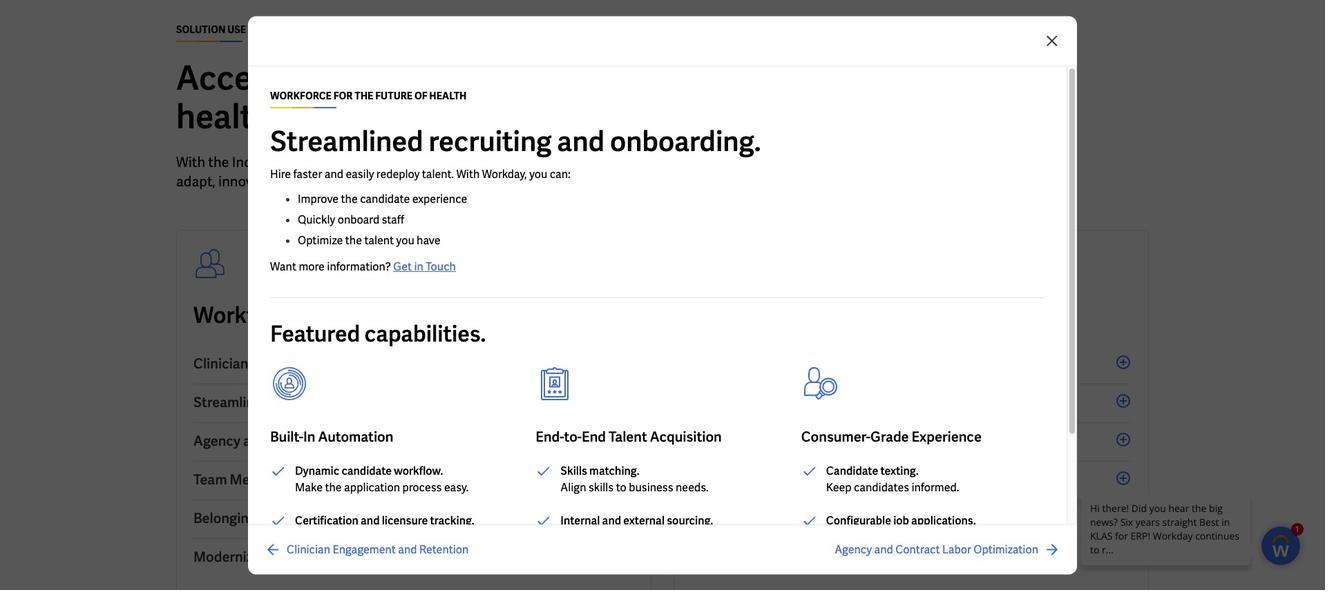 Task type: vqa. For each thing, say whether or not it's contained in the screenshot.


Task type: locate. For each thing, give the bounding box(es) containing it.
touch
[[426, 259, 456, 274]]

1 horizontal spatial experience
[[912, 428, 982, 446]]

1 vertical spatial agency
[[835, 542, 872, 557]]

automation
[[318, 428, 393, 446]]

1 horizontal spatial health
[[469, 301, 536, 330]]

1 vertical spatial health
[[396, 510, 439, 528]]

internal
[[561, 513, 600, 528]]

1 vertical spatial optimization
[[974, 542, 1038, 557]]

1 vertical spatial candidate
[[342, 464, 392, 478]]

internal and external sourcing.
[[561, 513, 713, 528]]

labor down applications.
[[942, 542, 971, 557]]

1 horizontal spatial to
[[616, 480, 627, 495]]

0 vertical spatial diversity
[[746, 471, 802, 489]]

and left built-
[[243, 433, 267, 450]]

1 horizontal spatial clinician
[[287, 542, 330, 557]]

contract up automated on the bottom of page
[[754, 510, 810, 528]]

value-driven sourcing
[[691, 394, 830, 412]]

built-in automation
[[270, 428, 393, 446]]

agency down configurable
[[835, 542, 872, 557]]

capabilities.
[[365, 319, 486, 348]]

automated
[[758, 549, 829, 567]]

clinician down the workforce
[[193, 355, 248, 373]]

of inside with the industry accelerator for healthcare, you benefit from a global ecosystem of partners to help you adapt, innovate, and scale—all while fast-tracking your digital transformation.
[[684, 153, 696, 171]]

0 horizontal spatial streamlined
[[193, 394, 270, 412]]

you right help
[[801, 153, 824, 171]]

the down information?
[[336, 301, 370, 330]]

agency and contract labor optimization button up workflow.
[[193, 424, 634, 462]]

labor inside streamlined recruiting and onboarding. dialog
[[942, 542, 971, 557]]

you up tracking on the left top of page
[[457, 153, 480, 171]]

contract inside streamlined recruiting and onboarding. dialog
[[896, 542, 940, 557]]

0 vertical spatial experience
[[912, 428, 982, 446]]

experience
[[412, 191, 467, 206]]

of
[[684, 153, 696, 171], [444, 301, 464, 330]]

0 vertical spatial engagement
[[251, 355, 330, 373]]

optimized automated replenishment button
[[691, 540, 1132, 578]]

1 vertical spatial to
[[616, 480, 627, 495]]

streamlined for streamlined recruiting and onboarding
[[193, 394, 270, 412]]

team
[[193, 471, 227, 489]]

clinician engagement and retention button down drive
[[265, 542, 469, 558]]

streamlined inside button
[[193, 394, 270, 412]]

agency up 'team'
[[193, 433, 240, 450]]

retention down 'featured capabilities.'
[[359, 355, 421, 373]]

integrated
[[751, 355, 817, 373]]

can:
[[550, 167, 570, 181]]

and left well-
[[358, 471, 382, 489]]

1 vertical spatial engagement
[[831, 471, 910, 489]]

health inside belonging and diversity to drive health equity button
[[396, 510, 439, 528]]

1 vertical spatial labor
[[942, 542, 971, 557]]

0 horizontal spatial to
[[344, 510, 358, 528]]

1 horizontal spatial labor
[[942, 542, 971, 557]]

agency
[[193, 433, 240, 450], [835, 542, 872, 557]]

0 vertical spatial candidate
[[360, 191, 410, 206]]

experience for member
[[285, 471, 355, 489]]

1 vertical spatial agency and contract labor optimization
[[835, 542, 1038, 557]]

workday,
[[482, 167, 527, 181]]

candidate down while
[[360, 191, 410, 206]]

1 horizontal spatial with
[[456, 167, 480, 181]]

candidates
[[854, 480, 909, 495]]

and down licensure
[[398, 542, 417, 557]]

diversity
[[746, 471, 802, 489], [286, 510, 341, 528]]

candidate up application
[[342, 464, 392, 478]]

healthcare,
[[383, 153, 454, 171]]

with up adapt,
[[176, 153, 205, 171]]

agency inside streamlined recruiting and onboarding. dialog
[[835, 542, 872, 557]]

want more information? get in touch
[[270, 259, 456, 274]]

engagement
[[251, 355, 330, 373], [831, 471, 910, 489], [333, 542, 396, 557]]

and up can:
[[557, 123, 605, 159]]

contract for agency and contract labor optimization "button" in the streamlined recruiting and onboarding. dialog
[[896, 542, 940, 557]]

0 horizontal spatial with
[[176, 153, 205, 171]]

1 vertical spatial experience
[[285, 471, 355, 489]]

2 vertical spatial to
[[344, 510, 358, 528]]

optimize
[[298, 233, 343, 247]]

get in touch link
[[393, 259, 456, 274]]

and down 'featured'
[[333, 355, 357, 373]]

to left drive
[[344, 510, 358, 528]]

optimization inside streamlined recruiting and onboarding. dialog
[[974, 542, 1038, 557]]

agency and contract labor optimization up the dynamic
[[193, 433, 450, 450]]

1 horizontal spatial agency and contract labor optimization
[[835, 542, 1038, 557]]

easy.
[[444, 480, 469, 495]]

clinician engagement and retention button up onboarding
[[193, 346, 634, 385]]

experience inside streamlined recruiting and onboarding. dialog
[[912, 428, 982, 446]]

1 horizontal spatial diversity
[[746, 471, 802, 489]]

0 horizontal spatial agency and contract labor optimization
[[193, 433, 450, 450]]

health
[[469, 301, 536, 330], [396, 510, 439, 528]]

2 horizontal spatial contract
[[896, 542, 940, 557]]

and up improve
[[278, 173, 302, 191]]

1 horizontal spatial of
[[684, 153, 696, 171]]

optimized
[[691, 549, 756, 567]]

contract inside button
[[754, 510, 810, 528]]

0 horizontal spatial labor
[[329, 433, 365, 450]]

want
[[270, 259, 296, 274]]

contract
[[270, 433, 326, 450], [754, 510, 810, 528], [896, 542, 940, 557]]

optimization down applications.
[[974, 542, 1038, 557]]

2 horizontal spatial for
[[744, 57, 787, 99]]

0 vertical spatial agency and contract labor optimization button
[[193, 424, 634, 462]]

0 horizontal spatial clinician
[[193, 355, 248, 373]]

labor for agency and contract labor optimization "button" in the streamlined recruiting and onboarding. dialog
[[942, 542, 971, 557]]

to inside with the industry accelerator for healthcare, you benefit from a global ecosystem of partners to help you adapt, innovate, and scale—all while fast-tracking your digital transformation.
[[755, 153, 768, 171]]

end-to-end talent acquisition
[[536, 428, 722, 446]]

0 vertical spatial labor
[[329, 433, 365, 450]]

0 vertical spatial clinician engagement and retention button
[[193, 346, 634, 385]]

0 vertical spatial of
[[684, 153, 696, 171]]

made
[[654, 57, 738, 99]]

0 vertical spatial agency and contract labor optimization
[[193, 433, 450, 450]]

the
[[208, 153, 229, 171], [341, 191, 358, 206], [345, 233, 362, 247], [336, 301, 370, 330], [325, 480, 342, 495]]

solutions
[[507, 57, 647, 99]]

1 vertical spatial contract
[[754, 510, 810, 528]]

related
[[824, 433, 872, 450]]

skills
[[589, 480, 614, 495]]

clinician down "certification"
[[287, 542, 330, 557]]

0 horizontal spatial agency
[[193, 433, 240, 450]]

your
[[486, 173, 514, 191]]

experience down value-driven sourcing button
[[912, 428, 982, 446]]

diversity up the proactive contract management
[[746, 471, 802, 489]]

supplier
[[691, 471, 743, 489]]

contract up the dynamic
[[270, 433, 326, 450]]

use
[[228, 23, 246, 36]]

1 vertical spatial agency and contract labor optimization button
[[835, 542, 1061, 558]]

diversity down "make"
[[286, 510, 341, 528]]

clinician engagement and retention button for streamlined recruiting and onboarding
[[193, 346, 634, 385]]

proactive contract management button
[[691, 501, 1132, 540]]

consumer-
[[801, 428, 871, 446]]

you left have
[[396, 233, 414, 247]]

agency for agency and contract labor optimization "button" to the left
[[193, 433, 240, 450]]

streamlined recruiting and onboarding
[[193, 394, 442, 412]]

labor
[[329, 433, 365, 450], [942, 542, 971, 557]]

2 horizontal spatial to
[[755, 153, 768, 171]]

experience up "certification"
[[285, 471, 355, 489]]

1 horizontal spatial optimization
[[974, 542, 1038, 557]]

clinician engagement and retention down 'featured'
[[193, 355, 421, 373]]

0 vertical spatial contract
[[270, 433, 326, 450]]

for
[[333, 89, 353, 102]]

1 horizontal spatial agency and contract labor optimization button
[[835, 542, 1061, 558]]

0 horizontal spatial engagement
[[251, 355, 330, 373]]

of left partners
[[684, 153, 696, 171]]

0 vertical spatial health
[[469, 301, 536, 330]]

workforce for the future of health
[[193, 301, 536, 330]]

proactive contract management
[[691, 510, 896, 528]]

labor right the in
[[329, 433, 365, 450]]

the inside the dynamic candidate workflow. make the application process easy.
[[325, 480, 342, 495]]

workforce
[[193, 301, 299, 330]]

of right future
[[444, 301, 464, 330]]

experience inside 'button'
[[285, 471, 355, 489]]

1 horizontal spatial management
[[904, 433, 988, 450]]

driven
[[730, 394, 772, 412]]

transformation.
[[558, 173, 655, 191]]

the down the dynamic
[[325, 480, 342, 495]]

candidate texting. keep candidates informed.
[[826, 464, 959, 495]]

1 horizontal spatial agency
[[835, 542, 872, 557]]

0 horizontal spatial contract
[[270, 433, 326, 450]]

0 vertical spatial optimization
[[368, 433, 450, 450]]

experience for grade
[[912, 428, 982, 446]]

1 horizontal spatial engagement
[[333, 542, 396, 557]]

equity
[[441, 510, 481, 528]]

2 vertical spatial engagement
[[333, 542, 396, 557]]

agency and contract labor optimization
[[193, 433, 450, 450], [835, 542, 1038, 557]]

with right talent.
[[456, 167, 480, 181]]

and inside team member experience and well-being 'button'
[[358, 471, 382, 489]]

1 horizontal spatial contract
[[754, 510, 810, 528]]

global
[[573, 153, 611, 171]]

improve the candidate experience quickly onboard staff optimize the talent you have
[[298, 191, 467, 247]]

to left help
[[755, 153, 768, 171]]

and down application
[[361, 513, 380, 528]]

matching.
[[589, 464, 640, 478]]

1 horizontal spatial streamlined
[[270, 123, 423, 159]]

1 vertical spatial management
[[813, 510, 896, 528]]

and up hr
[[259, 510, 283, 528]]

management down keep
[[813, 510, 896, 528]]

1 vertical spatial of
[[444, 301, 464, 330]]

health for of
[[469, 301, 536, 330]]

fast-
[[404, 173, 432, 191]]

clinician engagement and retention button
[[193, 346, 634, 385], [265, 542, 469, 558]]

sourcing.
[[667, 513, 713, 528]]

0 horizontal spatial optimization
[[368, 433, 450, 450]]

agency and contract labor optimization button down applications.
[[835, 542, 1061, 558]]

management up the "informed."
[[904, 433, 988, 450]]

1 vertical spatial clinician
[[287, 542, 330, 557]]

0 vertical spatial retention
[[359, 355, 421, 373]]

contract down proactive contract management button
[[896, 542, 940, 557]]

optimization up workflow.
[[368, 433, 450, 450]]

keep
[[826, 480, 852, 495]]

0 horizontal spatial health
[[396, 510, 439, 528]]

0 vertical spatial to
[[755, 153, 768, 171]]

accelerate
[[176, 57, 340, 99]]

align
[[561, 480, 586, 495]]

0 horizontal spatial experience
[[285, 471, 355, 489]]

agency and contract labor optimization inside streamlined recruiting and onboarding. dialog
[[835, 542, 1038, 557]]

agency and contract labor optimization down applications.
[[835, 542, 1038, 557]]

and left supply-
[[750, 433, 774, 450]]

1 horizontal spatial for
[[362, 153, 380, 171]]

to down the matching.
[[616, 480, 627, 495]]

1 vertical spatial retention
[[419, 542, 469, 557]]

future
[[374, 301, 440, 330]]

supplier-
[[691, 433, 747, 450]]

1 vertical spatial clinician engagement and retention
[[287, 542, 469, 557]]

health for drive
[[396, 510, 439, 528]]

streamlined inside dialog
[[270, 123, 423, 159]]

the down onboard
[[345, 233, 362, 247]]

from
[[530, 153, 559, 171]]

onboarding.
[[610, 123, 761, 159]]

supply
[[819, 355, 862, 373]]

engagement inside streamlined recruiting and onboarding. dialog
[[333, 542, 396, 557]]

engagement inside supplier diversity and engagement button
[[831, 471, 910, 489]]

contract for agency and contract labor optimization "button" to the left
[[270, 433, 326, 450]]

management
[[904, 433, 988, 450], [813, 510, 896, 528]]

the up adapt,
[[208, 153, 229, 171]]

value
[[346, 57, 427, 99]]

workforce
[[270, 89, 332, 102]]

the inside with the industry accelerator for healthcare, you benefit from a global ecosystem of partners to help you adapt, innovate, and scale—all while fast-tracking your digital transformation.
[[208, 153, 229, 171]]

0 vertical spatial for
[[744, 57, 787, 99]]

benefit
[[483, 153, 527, 171]]

optimization for agency and contract labor optimization "button" in the streamlined recruiting and onboarding. dialog
[[974, 542, 1038, 557]]

clinically
[[691, 355, 748, 373]]

and up automation
[[341, 394, 364, 412]]

0 horizontal spatial for
[[303, 301, 332, 330]]

clinician engagement and retention button inside streamlined recruiting and onboarding. dialog
[[265, 542, 469, 558]]

1 vertical spatial clinician engagement and retention button
[[265, 542, 469, 558]]

easily
[[346, 167, 374, 181]]

0 vertical spatial streamlined
[[270, 123, 423, 159]]

2 horizontal spatial engagement
[[831, 471, 910, 489]]

drive
[[360, 510, 394, 528]]

0 horizontal spatial diversity
[[286, 510, 341, 528]]

belonging
[[193, 510, 256, 528]]

the down scale—all
[[341, 191, 358, 206]]

clinician engagement and retention down certification and licensure tracking.
[[287, 542, 469, 557]]

make
[[295, 480, 323, 495]]

0 vertical spatial clinician
[[193, 355, 248, 373]]

workforce for the future of health
[[270, 89, 467, 102]]

2 vertical spatial contract
[[896, 542, 940, 557]]

clinically integrated supply chain
[[691, 355, 902, 373]]

1 vertical spatial streamlined
[[193, 394, 270, 412]]

to inside button
[[344, 510, 358, 528]]

candidate
[[360, 191, 410, 206], [342, 464, 392, 478]]

1 vertical spatial for
[[362, 153, 380, 171]]

0 vertical spatial agency
[[193, 433, 240, 450]]

retention down tracking.
[[419, 542, 469, 557]]

and down supply-
[[805, 471, 828, 489]]



Task type: describe. For each thing, give the bounding box(es) containing it.
and inside supplier- and supply-related risk management button
[[750, 433, 774, 450]]

featured
[[270, 319, 360, 348]]

information?
[[327, 259, 391, 274]]

and down configurable job applications.
[[874, 542, 893, 557]]

agency and contract labor optimization button inside streamlined recruiting and onboarding. dialog
[[835, 542, 1061, 558]]

streamlined recruiting and onboarding. dialog
[[0, 0, 1325, 591]]

candidate
[[826, 464, 878, 478]]

proactive
[[691, 510, 751, 528]]

grade
[[871, 428, 909, 446]]

agency and contract labor optimization for agency and contract labor optimization "button" to the left
[[193, 433, 450, 450]]

well-
[[385, 471, 416, 489]]

with inside streamlined recruiting and onboarding. dialog
[[456, 167, 480, 181]]

hire faster and easily redeploy talent. with workday, you can:
[[270, 167, 570, 181]]

2 vertical spatial for
[[303, 301, 332, 330]]

and left easily
[[325, 167, 343, 181]]

redeploy
[[376, 167, 420, 181]]

streamlined recruiting and onboarding.
[[270, 123, 761, 159]]

you inside the improve the candidate experience quickly onboard staff optimize the talent you have
[[396, 233, 414, 247]]

agency for agency and contract labor optimization "button" in the streamlined recruiting and onboarding. dialog
[[835, 542, 872, 557]]

clinician inside streamlined recruiting and onboarding. dialog
[[287, 542, 330, 557]]

candidate inside the improve the candidate experience quickly onboard staff optimize the talent you have
[[360, 191, 410, 206]]

get
[[393, 259, 412, 274]]

team member experience and well-being
[[193, 471, 452, 489]]

supplier diversity and engagement
[[691, 471, 910, 489]]

faster
[[293, 167, 322, 181]]

with
[[433, 57, 500, 99]]

agency and contract labor optimization for agency and contract labor optimization "button" in the streamlined recruiting and onboarding. dialog
[[835, 542, 1038, 557]]

clinician engagement and retention inside streamlined recruiting and onboarding. dialog
[[287, 542, 469, 557]]

a
[[562, 153, 570, 171]]

skills
[[561, 464, 587, 478]]

and right internal
[[602, 513, 621, 528]]

you left can:
[[529, 167, 547, 181]]

hr
[[271, 549, 290, 567]]

optimization for agency and contract labor optimization "button" to the left
[[368, 433, 450, 450]]

onboard
[[338, 212, 379, 227]]

modernized hr service delivery
[[193, 549, 394, 567]]

and inside streamlined recruiting and onboarding button
[[341, 394, 364, 412]]

built-
[[270, 428, 303, 446]]

member
[[230, 471, 283, 489]]

0 vertical spatial management
[[904, 433, 988, 450]]

and inside belonging and diversity to drive health equity button
[[259, 510, 283, 528]]

streamlined for streamlined recruiting and onboarding.
[[270, 123, 423, 159]]

with the industry accelerator for healthcare, you benefit from a global ecosystem of partners to help you adapt, innovate, and scale—all while fast-tracking your digital transformation.
[[176, 153, 824, 191]]

for inside accelerate value with solutions made for healthcare.
[[744, 57, 787, 99]]

acquisition
[[650, 428, 722, 446]]

configurable job applications.
[[826, 513, 976, 528]]

belonging and diversity to drive health equity
[[193, 510, 481, 528]]

job
[[894, 513, 909, 528]]

1 vertical spatial diversity
[[286, 510, 341, 528]]

solution
[[176, 23, 226, 36]]

0 horizontal spatial of
[[444, 301, 464, 330]]

0 horizontal spatial agency and contract labor optimization button
[[193, 424, 634, 462]]

featured capabilities.
[[270, 319, 486, 348]]

informed.
[[912, 480, 959, 495]]

for inside with the industry accelerator for healthcare, you benefit from a global ecosystem of partners to help you adapt, innovate, and scale—all while fast-tracking your digital transformation.
[[362, 153, 380, 171]]

process
[[402, 480, 442, 495]]

belonging and diversity to drive health equity button
[[193, 501, 634, 540]]

cases
[[248, 23, 279, 36]]

digital
[[517, 173, 555, 191]]

more
[[299, 259, 325, 274]]

talent.
[[422, 167, 454, 181]]

recruiting
[[429, 123, 552, 159]]

talent
[[364, 233, 394, 247]]

workflow.
[[394, 464, 443, 478]]

business
[[629, 480, 673, 495]]

accelerator
[[287, 153, 359, 171]]

the
[[355, 89, 373, 102]]

talent
[[609, 428, 647, 446]]

in
[[303, 428, 315, 446]]

modernized
[[193, 549, 268, 567]]

value-
[[691, 394, 730, 412]]

to inside the skills matching. align skills to business needs.
[[616, 480, 627, 495]]

optimized automated replenishment
[[691, 549, 927, 567]]

certification and licensure tracking.
[[295, 513, 475, 528]]

onboarding
[[367, 394, 442, 412]]

sourcing
[[774, 394, 830, 412]]

with inside with the industry accelerator for healthcare, you benefit from a global ecosystem of partners to help you adapt, innovate, and scale—all while fast-tracking your digital transformation.
[[176, 153, 205, 171]]

supplier- and supply-related risk management button
[[691, 424, 1132, 462]]

healthcare.
[[176, 95, 346, 138]]

clinician engagement and retention button for agency and contract labor optimization
[[265, 542, 469, 558]]

labor for agency and contract labor optimization "button" to the left
[[329, 433, 365, 450]]

licensure
[[382, 513, 428, 528]]

retention inside streamlined recruiting and onboarding. dialog
[[419, 542, 469, 557]]

dynamic
[[295, 464, 339, 478]]

ecosystem
[[614, 153, 681, 171]]

improve
[[298, 191, 339, 206]]

health
[[429, 89, 467, 102]]

value-driven sourcing button
[[691, 385, 1132, 424]]

end
[[582, 428, 606, 446]]

chain
[[865, 355, 902, 373]]

streamlined recruiting and onboarding button
[[193, 385, 634, 424]]

and inside supplier diversity and engagement button
[[805, 471, 828, 489]]

risk
[[875, 433, 902, 450]]

needs.
[[676, 480, 709, 495]]

candidate inside the dynamic candidate workflow. make the application process easy.
[[342, 464, 392, 478]]

0 vertical spatial clinician engagement and retention
[[193, 355, 421, 373]]

external
[[623, 513, 665, 528]]

0 horizontal spatial management
[[813, 510, 896, 528]]

and inside with the industry accelerator for healthcare, you benefit from a global ecosystem of partners to help you adapt, innovate, and scale—all while fast-tracking your digital transformation.
[[278, 173, 302, 191]]

industry
[[232, 153, 284, 171]]

quickly
[[298, 212, 335, 227]]

consumer-grade experience
[[801, 428, 982, 446]]

while
[[368, 173, 401, 191]]

tracking.
[[430, 513, 475, 528]]

solution use cases
[[176, 23, 279, 36]]

partners
[[699, 153, 752, 171]]

clinically integrated supply chain button
[[691, 346, 1132, 385]]

in
[[414, 259, 423, 274]]



